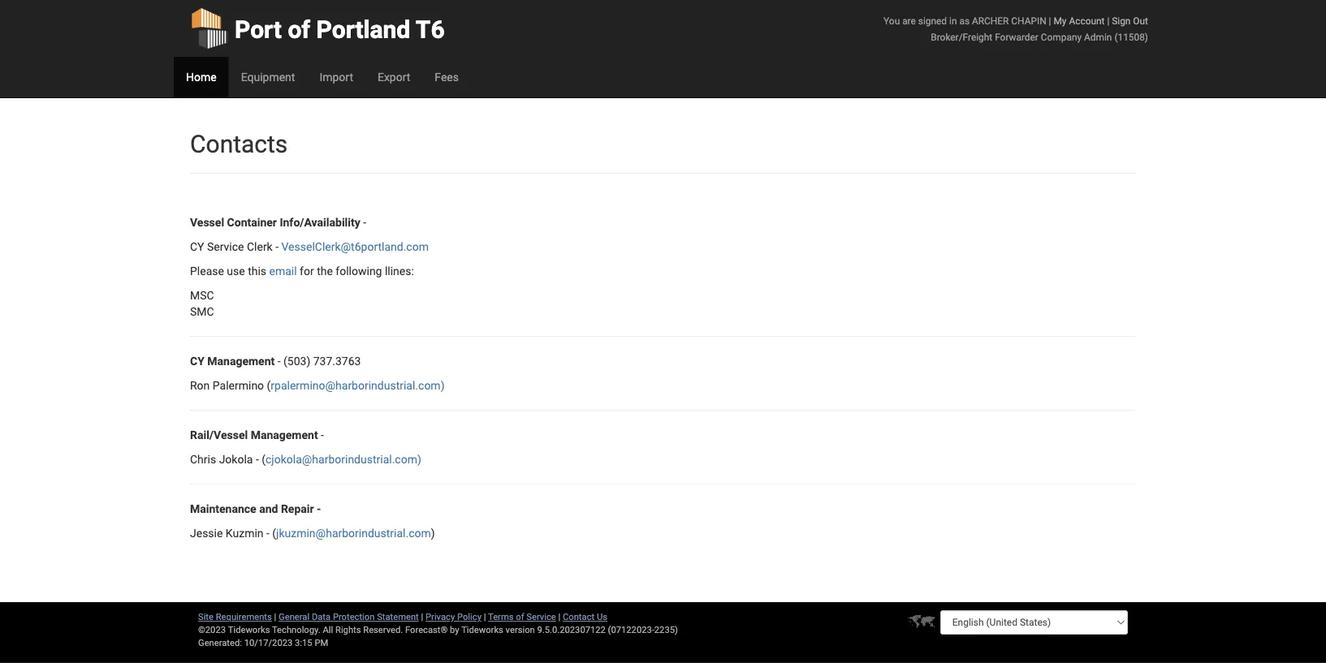 Task type: locate. For each thing, give the bounding box(es) containing it.
1 vertical spatial (
[[262, 453, 266, 466]]

( down and
[[272, 527, 276, 540]]

maintenance and repair -
[[190, 502, 321, 516]]

| up tideworks
[[484, 612, 486, 622]]

email link
[[269, 264, 297, 278]]

following
[[336, 264, 382, 278]]

(503)
[[283, 354, 310, 368]]

©2023 tideworks
[[198, 625, 270, 635]]

rpalermino@harborindustrial.com) link
[[271, 379, 445, 392]]

0 vertical spatial cy
[[190, 240, 204, 253]]

export
[[378, 70, 410, 84]]

(11508)
[[1115, 31, 1148, 43]]

this
[[248, 264, 266, 278]]

0 horizontal spatial of
[[288, 15, 310, 44]]

- right kuzmin
[[266, 527, 270, 540]]

management up "palermino"
[[207, 354, 275, 368]]

forecast®
[[405, 625, 448, 635]]

- right jokola
[[256, 453, 259, 466]]

fees
[[435, 70, 459, 84]]

2 cy from the top
[[190, 354, 205, 368]]

jkuzmin@harborindustrial.com link
[[276, 527, 431, 540]]

-
[[363, 216, 366, 229], [275, 240, 279, 253], [277, 354, 281, 368], [321, 428, 324, 442], [256, 453, 259, 466], [317, 502, 321, 516], [266, 527, 270, 540]]

( down cy management - (503) 737.3763
[[267, 379, 271, 392]]

0 vertical spatial service
[[207, 240, 244, 253]]

0 vertical spatial management
[[207, 354, 275, 368]]

(07122023-
[[608, 625, 654, 635]]

1 cy from the top
[[190, 240, 204, 253]]

account
[[1069, 15, 1105, 26]]

service inside "site requirements | general data protection statement | privacy policy | terms of service | contact us ©2023 tideworks technology. all rights reserved. forecast® by tideworks version 9.5.0.202307122 (07122023-2235) generated: 10/17/2023 3:15 pm"
[[526, 612, 556, 622]]

use
[[227, 264, 245, 278]]

)
[[431, 527, 435, 540]]

cy for cy service clerk - vesselclerk@t6portland.com
[[190, 240, 204, 253]]

1 vertical spatial service
[[526, 612, 556, 622]]

cy service clerk - vesselclerk@t6portland.com
[[190, 240, 429, 253]]

| left sign
[[1107, 15, 1110, 26]]

cy
[[190, 240, 204, 253], [190, 354, 205, 368]]

jessie kuzmin - ( jkuzmin@harborindustrial.com )
[[190, 527, 435, 540]]

10/17/2023
[[244, 638, 293, 648]]

clerk
[[247, 240, 273, 253]]

as
[[959, 15, 970, 26]]

cy up ron
[[190, 354, 205, 368]]

of right port
[[288, 15, 310, 44]]

( for jkuzmin@harborindustrial.com
[[272, 527, 276, 540]]

1 horizontal spatial service
[[526, 612, 556, 622]]

jokola
[[219, 453, 253, 466]]

1 vertical spatial cy
[[190, 354, 205, 368]]

company
[[1041, 31, 1082, 43]]

signed
[[918, 15, 947, 26]]

general data protection statement link
[[279, 612, 419, 622]]

1 vertical spatial of
[[516, 612, 524, 622]]

rights
[[335, 625, 361, 635]]

2235)
[[654, 625, 678, 635]]

|
[[1049, 15, 1051, 26], [1107, 15, 1110, 26], [274, 612, 276, 622], [421, 612, 423, 622], [484, 612, 486, 622], [558, 612, 561, 622]]

forwarder
[[995, 31, 1039, 43]]

- right the clerk
[[275, 240, 279, 253]]

container
[[227, 216, 277, 229]]

service up use
[[207, 240, 244, 253]]

0 vertical spatial (
[[267, 379, 271, 392]]

9.5.0.202307122
[[537, 625, 606, 635]]

msc smc
[[190, 289, 214, 318]]

by
[[450, 625, 459, 635]]

the
[[317, 264, 333, 278]]

my
[[1054, 15, 1067, 26]]

contact us link
[[563, 612, 607, 622]]

1 vertical spatial management
[[251, 428, 318, 442]]

- left (503)
[[277, 354, 281, 368]]

of up version at the bottom left of the page
[[516, 612, 524, 622]]

ron
[[190, 379, 210, 392]]

version
[[506, 625, 535, 635]]

management up chris jokola - ( cjokola@harborindustrial.com)
[[251, 428, 318, 442]]

ron palermino ( rpalermino@harborindustrial.com)
[[190, 379, 445, 392]]

service up version at the bottom left of the page
[[526, 612, 556, 622]]

us
[[597, 612, 607, 622]]

maintenance
[[190, 502, 256, 516]]

general
[[279, 612, 310, 622]]

vesselclerk@t6portland.com
[[281, 240, 429, 253]]

2 vertical spatial (
[[272, 527, 276, 540]]

0 horizontal spatial (
[[262, 453, 266, 466]]

2 horizontal spatial (
[[272, 527, 276, 540]]

( down rail/vessel management -
[[262, 453, 266, 466]]

| up forecast®
[[421, 612, 423, 622]]

sign out link
[[1112, 15, 1148, 26]]

- up vesselclerk@t6portland.com link
[[363, 216, 366, 229]]

cy up please
[[190, 240, 204, 253]]

cy management - (503) 737.3763
[[190, 354, 361, 368]]

port
[[235, 15, 282, 44]]

email
[[269, 264, 297, 278]]

palermino
[[213, 379, 264, 392]]

info/availability
[[280, 216, 360, 229]]

( for cjokola@harborindustrial.com)
[[262, 453, 266, 466]]

sign
[[1112, 15, 1131, 26]]

management
[[207, 354, 275, 368], [251, 428, 318, 442]]

1 horizontal spatial of
[[516, 612, 524, 622]]

service
[[207, 240, 244, 253], [526, 612, 556, 622]]

chris jokola - ( cjokola@harborindustrial.com)
[[190, 453, 421, 466]]

llines:
[[385, 264, 414, 278]]



Task type: vqa. For each thing, say whether or not it's contained in the screenshot.


Task type: describe. For each thing, give the bounding box(es) containing it.
port of portland t6
[[235, 15, 445, 44]]

you are signed in as archer chapin | my account | sign out broker/freight forwarder company admin (11508)
[[884, 15, 1148, 43]]

cjokola@harborindustrial.com) link
[[266, 453, 421, 466]]

broker/freight
[[931, 31, 993, 43]]

vessel container info/availability -
[[190, 216, 366, 229]]

import button
[[307, 57, 365, 97]]

chris
[[190, 453, 216, 466]]

port of portland t6 link
[[190, 0, 445, 57]]

terms of service link
[[488, 612, 556, 622]]

policy
[[457, 612, 482, 622]]

site
[[198, 612, 214, 622]]

737.3763
[[313, 354, 361, 368]]

and
[[259, 502, 278, 516]]

protection
[[333, 612, 375, 622]]

management for cy management
[[207, 354, 275, 368]]

cy for cy management - (503) 737.3763
[[190, 354, 205, 368]]

technology.
[[272, 625, 321, 635]]

export button
[[365, 57, 423, 97]]

chapin
[[1011, 15, 1047, 26]]

| left general
[[274, 612, 276, 622]]

0 horizontal spatial service
[[207, 240, 244, 253]]

| left my
[[1049, 15, 1051, 26]]

jkuzmin@harborindustrial.com
[[276, 527, 431, 540]]

privacy
[[426, 612, 455, 622]]

rail/vessel management -
[[190, 428, 324, 442]]

jessie
[[190, 527, 223, 540]]

contact
[[563, 612, 595, 622]]

in
[[949, 15, 957, 26]]

pm
[[315, 638, 328, 648]]

reserved.
[[363, 625, 403, 635]]

please
[[190, 264, 224, 278]]

import
[[319, 70, 353, 84]]

home button
[[174, 57, 229, 97]]

for
[[300, 264, 314, 278]]

- up chris jokola - ( cjokola@harborindustrial.com)
[[321, 428, 324, 442]]

0 vertical spatial of
[[288, 15, 310, 44]]

requirements
[[216, 612, 272, 622]]

site requirements | general data protection statement | privacy policy | terms of service | contact us ©2023 tideworks technology. all rights reserved. forecast® by tideworks version 9.5.0.202307122 (07122023-2235) generated: 10/17/2023 3:15 pm
[[198, 612, 678, 648]]

portland
[[316, 15, 410, 44]]

equipment
[[241, 70, 295, 84]]

admin
[[1084, 31, 1112, 43]]

kuzmin
[[226, 527, 264, 540]]

- right repair
[[317, 502, 321, 516]]

my account link
[[1054, 15, 1105, 26]]

t6
[[416, 15, 445, 44]]

smc
[[190, 305, 214, 318]]

cjokola@harborindustrial.com)
[[266, 453, 421, 466]]

management for rail/vessel management
[[251, 428, 318, 442]]

are
[[902, 15, 916, 26]]

tideworks
[[461, 625, 503, 635]]

vesselclerk@t6portland.com link
[[281, 240, 429, 253]]

1 horizontal spatial (
[[267, 379, 271, 392]]

| up "9.5.0.202307122" in the bottom left of the page
[[558, 612, 561, 622]]

msc
[[190, 289, 214, 302]]

terms
[[488, 612, 514, 622]]

privacy policy link
[[426, 612, 482, 622]]

please use this email for the following llines:
[[190, 264, 414, 278]]

repair
[[281, 502, 314, 516]]

all
[[323, 625, 333, 635]]

equipment button
[[229, 57, 307, 97]]

rail/vessel
[[190, 428, 248, 442]]

rpalermino@harborindustrial.com)
[[271, 379, 445, 392]]

home
[[186, 70, 217, 84]]

archer
[[972, 15, 1009, 26]]

fees button
[[423, 57, 471, 97]]

generated:
[[198, 638, 242, 648]]

statement
[[377, 612, 419, 622]]

of inside "site requirements | general data protection statement | privacy policy | terms of service | contact us ©2023 tideworks technology. all rights reserved. forecast® by tideworks version 9.5.0.202307122 (07122023-2235) generated: 10/17/2023 3:15 pm"
[[516, 612, 524, 622]]

data
[[312, 612, 331, 622]]

you
[[884, 15, 900, 26]]

site requirements link
[[198, 612, 272, 622]]



